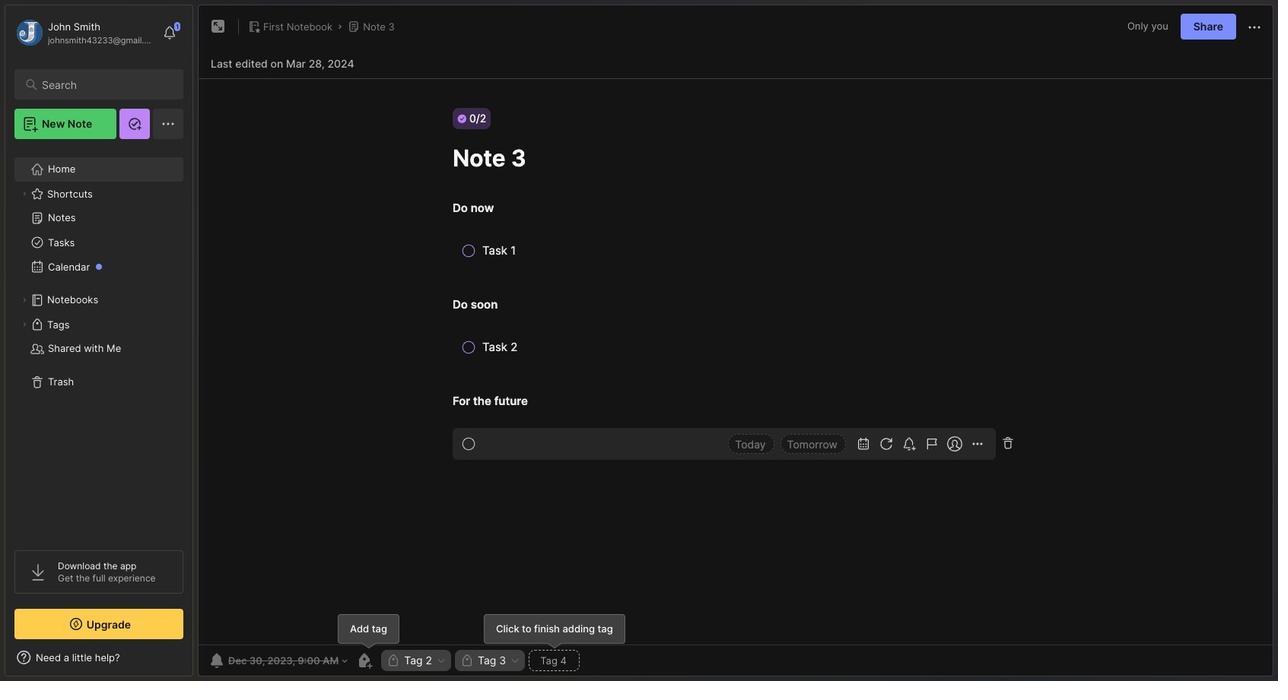 Task type: vqa. For each thing, say whether or not it's contained in the screenshot.
the 3
no



Task type: locate. For each thing, give the bounding box(es) containing it.
Search text field
[[42, 78, 170, 92]]

Tag 2 Tag actions field
[[432, 656, 447, 666]]

Account field
[[14, 17, 155, 48]]

tooltip
[[338, 614, 399, 650]]

Note Editor text field
[[199, 78, 1273, 645]]

add tag image
[[355, 652, 374, 670]]

note window element
[[198, 5, 1274, 681]]

tree inside main element
[[5, 148, 192, 537]]

tree
[[5, 148, 192, 537]]

None search field
[[42, 75, 170, 94]]

expand note image
[[209, 17, 227, 36]]

More actions field
[[1245, 17, 1264, 36]]

Edit reminder field
[[206, 650, 349, 672]]



Task type: describe. For each thing, give the bounding box(es) containing it.
none search field inside main element
[[42, 75, 170, 94]]

WHAT'S NEW field
[[5, 646, 192, 670]]

expand notebooks image
[[20, 296, 29, 305]]

more actions image
[[1245, 18, 1264, 36]]

main element
[[0, 0, 198, 682]]

Tag 3 Tag actions field
[[506, 656, 521, 666]]

expand tags image
[[20, 320, 29, 329]]

click to collapse image
[[192, 654, 204, 672]]

Add tag field
[[539, 654, 570, 668]]



